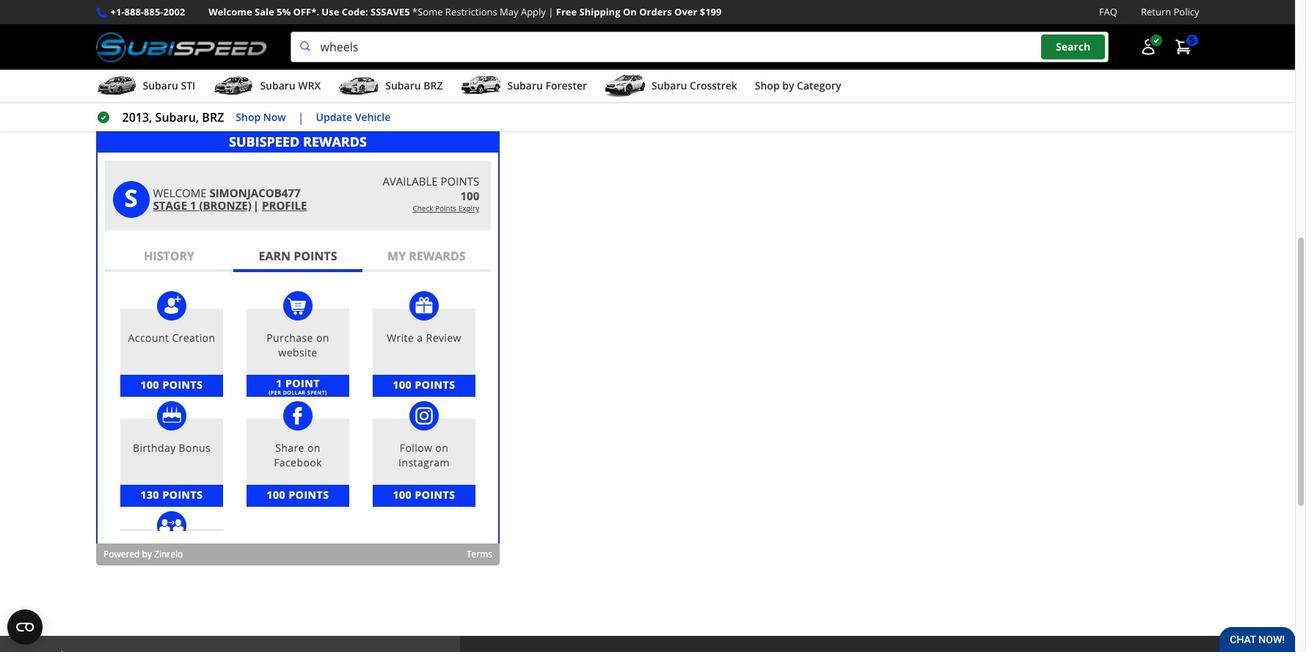 Task type: describe. For each thing, give the bounding box(es) containing it.
shop for shop now
[[236, 110, 261, 124]]

shop by category button
[[755, 73, 841, 102]]

wrx
[[298, 79, 321, 93]]

add
[[138, 6, 157, 20]]

subaru crosstrek button
[[605, 73, 737, 102]]

return
[[1141, 5, 1171, 18]]

sti
[[181, 79, 195, 93]]

address
[[160, 6, 200, 20]]

add address
[[138, 6, 200, 20]]

sale
[[255, 5, 274, 18]]

888-
[[124, 5, 144, 18]]

subaru forester
[[507, 79, 587, 93]]

rewards
[[96, 73, 169, 97]]

open widget image
[[7, 610, 43, 645]]

search button
[[1041, 35, 1105, 59]]

subaru for subaru sti
[[143, 79, 178, 93]]

subaru wrx
[[260, 79, 321, 93]]

*some
[[412, 5, 443, 18]]

a subaru crosstrek thumbnail image image
[[605, 75, 646, 97]]

orders
[[639, 5, 672, 18]]

+1-888-885-2002
[[110, 5, 185, 18]]

off*.
[[293, 5, 319, 18]]

*some restrictions may apply | free shipping on orders over $199
[[412, 5, 722, 18]]

subaru for subaru crosstrek
[[652, 79, 687, 93]]

vehicle
[[355, 110, 391, 124]]

over
[[674, 5, 697, 18]]

subaru brz
[[385, 79, 443, 93]]

0 vertical spatial |
[[548, 5, 554, 18]]

update vehicle
[[316, 110, 391, 124]]

by
[[782, 79, 794, 93]]

shop now
[[236, 110, 286, 124]]

subaru for subaru wrx
[[260, 79, 295, 93]]

on
[[623, 5, 637, 18]]

subaru,
[[155, 109, 199, 126]]

subaru sti
[[143, 79, 195, 93]]

update vehicle button
[[316, 109, 391, 126]]

1 vertical spatial brz
[[202, 109, 224, 126]]

free
[[556, 5, 577, 18]]

subaru wrx button
[[213, 73, 321, 102]]

0 horizontal spatial |
[[298, 109, 304, 126]]

2013,
[[122, 109, 152, 126]]

category
[[797, 79, 841, 93]]



Task type: locate. For each thing, give the bounding box(es) containing it.
subaru up vehicle at the left
[[385, 79, 421, 93]]

5 subaru from the left
[[652, 79, 687, 93]]

shop inside shop by category dropdown button
[[755, 79, 780, 93]]

search input field
[[290, 32, 1108, 62]]

update
[[316, 110, 352, 124]]

welcome sale 5% off*. use code: sssave5
[[209, 5, 410, 18]]

brz left the "a subaru forester thumbnail image"
[[424, 79, 443, 93]]

4 subaru from the left
[[507, 79, 543, 93]]

| right now
[[298, 109, 304, 126]]

subaru sti button
[[96, 73, 195, 102]]

brz
[[424, 79, 443, 93], [202, 109, 224, 126]]

code:
[[342, 5, 368, 18]]

shop
[[755, 79, 780, 93], [236, 110, 261, 124]]

5
[[1189, 33, 1195, 47]]

shop left by on the top
[[755, 79, 780, 93]]

0 vertical spatial brz
[[424, 79, 443, 93]]

restrictions
[[445, 5, 497, 18]]

use
[[322, 5, 339, 18]]

$199
[[700, 5, 722, 18]]

5%
[[277, 5, 291, 18]]

|
[[548, 5, 554, 18], [298, 109, 304, 126]]

shop left now
[[236, 110, 261, 124]]

0 vertical spatial shop
[[755, 79, 780, 93]]

1 horizontal spatial |
[[548, 5, 554, 18]]

welcome
[[209, 5, 252, 18]]

faq link
[[1099, 4, 1117, 20]]

2 subaru from the left
[[260, 79, 295, 93]]

subaru for subaru forester
[[507, 79, 543, 93]]

shop now link
[[236, 109, 286, 126]]

1 horizontal spatial shop
[[755, 79, 780, 93]]

return policy
[[1141, 5, 1199, 18]]

subaru
[[143, 79, 178, 93], [260, 79, 295, 93], [385, 79, 421, 93], [507, 79, 543, 93], [652, 79, 687, 93]]

brz inside "dropdown button"
[[424, 79, 443, 93]]

shop for shop by category
[[755, 79, 780, 93]]

sssave5
[[371, 5, 410, 18]]

subaru brz button
[[338, 73, 443, 102]]

5 button
[[1167, 32, 1199, 62]]

faq
[[1099, 5, 1117, 18]]

subaru inside "dropdown button"
[[385, 79, 421, 93]]

shop inside the shop now link
[[236, 110, 261, 124]]

shop by category
[[755, 79, 841, 93]]

0 horizontal spatial brz
[[202, 109, 224, 126]]

forester
[[545, 79, 587, 93]]

subaru for subaru brz
[[385, 79, 421, 93]]

+1-888-885-2002 link
[[110, 4, 185, 20]]

return policy link
[[1141, 4, 1199, 20]]

subaru inside dropdown button
[[507, 79, 543, 93]]

subaru left sti
[[143, 79, 178, 93]]

3 subaru from the left
[[385, 79, 421, 93]]

2002
[[163, 5, 185, 18]]

subaru up now
[[260, 79, 295, 93]]

a subaru brz thumbnail image image
[[338, 75, 380, 97]]

a subaru forester thumbnail image image
[[460, 75, 501, 97]]

add address link
[[96, 0, 242, 27]]

subaru left crosstrek
[[652, 79, 687, 93]]

| left 'free'
[[548, 5, 554, 18]]

subaru crosstrek
[[652, 79, 737, 93]]

apply
[[521, 5, 546, 18]]

may
[[500, 5, 518, 18]]

2013, subaru, brz
[[122, 109, 224, 126]]

+1-
[[110, 5, 124, 18]]

subispeed logo image
[[96, 32, 267, 62]]

1 vertical spatial |
[[298, 109, 304, 126]]

a subaru sti thumbnail image image
[[96, 75, 137, 97]]

1 vertical spatial shop
[[236, 110, 261, 124]]

crosstrek
[[690, 79, 737, 93]]

subaru inside "dropdown button"
[[260, 79, 295, 93]]

subaru forester button
[[460, 73, 587, 102]]

1 subaru from the left
[[143, 79, 178, 93]]

now
[[263, 110, 286, 124]]

885-
[[144, 5, 163, 18]]

search
[[1056, 40, 1090, 54]]

1 horizontal spatial brz
[[424, 79, 443, 93]]

dialog
[[96, 126, 499, 566]]

policy
[[1174, 5, 1199, 18]]

a subaru wrx thumbnail image image
[[213, 75, 254, 97]]

shipping
[[579, 5, 620, 18]]

button image
[[1139, 38, 1157, 56]]

subaru left forester
[[507, 79, 543, 93]]

0 horizontal spatial shop
[[236, 110, 261, 124]]

brz right subaru,
[[202, 109, 224, 126]]



Task type: vqa. For each thing, say whether or not it's contained in the screenshot.
Engine at top
no



